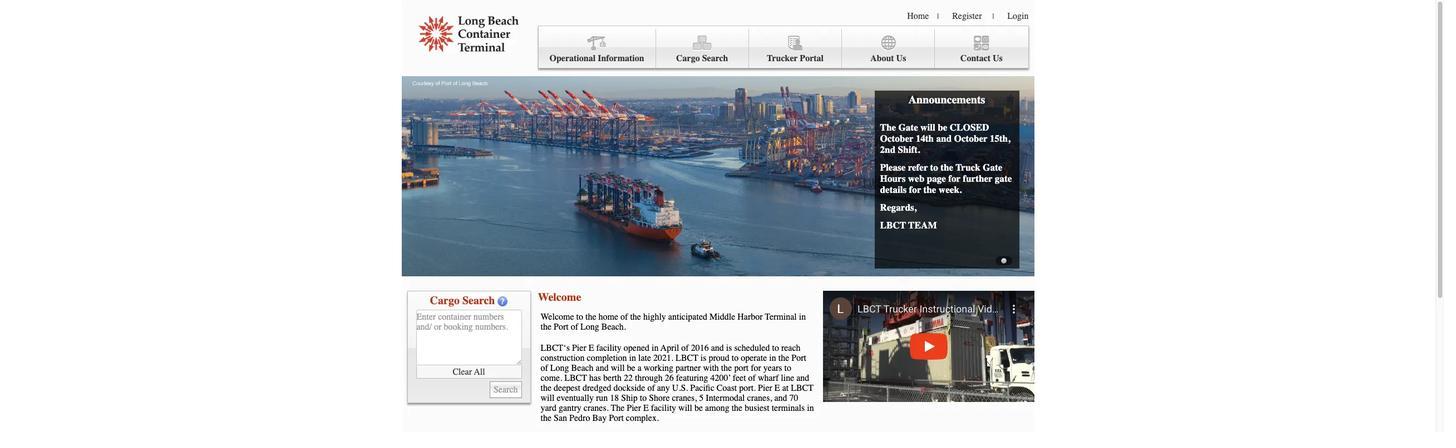 Task type: locate. For each thing, give the bounding box(es) containing it.
2 vertical spatial be
[[695, 404, 703, 414]]

e up the beach
[[589, 343, 594, 353]]

welcome for welcome
[[538, 291, 581, 304]]

1 us from the left
[[896, 53, 906, 63]]

0 horizontal spatial |
[[937, 12, 939, 21]]

is
[[726, 343, 732, 353], [701, 353, 707, 363]]

0 vertical spatial long
[[581, 322, 599, 332]]

2nd
[[880, 144, 896, 155]]

us right the about
[[896, 53, 906, 63]]

1 horizontal spatial |
[[993, 12, 994, 21]]

at
[[782, 383, 789, 394]]

in right 70
[[807, 404, 814, 414]]

0 vertical spatial search
[[702, 53, 728, 63]]

gantry
[[559, 404, 582, 414]]

0 horizontal spatial long
[[550, 363, 569, 373]]

facility down any
[[651, 404, 676, 414]]

1 horizontal spatial the
[[880, 122, 896, 133]]

lbct's pier e facility opened in april of 2016 and is scheduled to reach construction completion in late 2021.  lbct is proud to operate in the port of long beach and will be a working partner with the port for years to come.  lbct has berth 22 through 26 featuring 4200' feet of wharf line and the deepest dredged dockside of any u.s. pacific coast port. pier e at lbct will eventually run 18 ship to shore cranes, 5 intermodal cranes, and 70 yard gantry cranes. the pier e facility will be among the busiest terminals in the san pedro bay port complex.
[[541, 343, 814, 424]]

the up yard at the left bottom
[[541, 383, 552, 394]]

scheduled
[[734, 343, 770, 353]]

1 vertical spatial welcome
[[541, 312, 574, 322]]

pedro
[[569, 414, 590, 424]]

partner
[[676, 363, 701, 373]]

1 horizontal spatial be
[[695, 404, 703, 414]]

for right the details
[[909, 184, 921, 195]]

0 vertical spatial facility
[[596, 343, 622, 353]]

port right bay
[[609, 414, 624, 424]]

gate inside the gate will be closed october 14th and october 15th, 2nd shift.
[[899, 122, 918, 133]]

of right feet
[[748, 373, 756, 383]]

of right home
[[621, 312, 628, 322]]

of
[[621, 312, 628, 322], [571, 322, 578, 332], [681, 343, 689, 353], [541, 363, 548, 373], [748, 373, 756, 383], [648, 383, 655, 394]]

in right terminal
[[799, 312, 806, 322]]

to
[[930, 162, 938, 173], [576, 312, 583, 322], [772, 343, 779, 353], [732, 353, 739, 363], [785, 363, 791, 373], [640, 394, 647, 404]]

the up lbct's
[[541, 322, 552, 332]]

for
[[949, 173, 961, 184], [909, 184, 921, 195], [751, 363, 761, 373]]

2 vertical spatial pier
[[627, 404, 641, 414]]

0 horizontal spatial search
[[462, 294, 495, 307]]

has
[[589, 373, 601, 383]]

1 horizontal spatial search
[[702, 53, 728, 63]]

gate
[[995, 173, 1012, 184]]

1 horizontal spatial facility
[[651, 404, 676, 414]]

will left the 5
[[679, 404, 692, 414]]

1 vertical spatial long
[[550, 363, 569, 373]]

1 vertical spatial e
[[775, 383, 780, 394]]

to right refer
[[930, 162, 938, 173]]

0 horizontal spatial pier
[[572, 343, 586, 353]]

construction
[[541, 353, 585, 363]]

cargo search link
[[656, 29, 749, 68]]

lbct's
[[541, 343, 570, 353]]

of up "construction"
[[571, 322, 578, 332]]

gate right "truck"
[[983, 162, 1003, 173]]

team
[[908, 220, 937, 231]]

us for contact us
[[993, 53, 1003, 63]]

port up lbct's
[[554, 322, 569, 332]]

0 horizontal spatial for
[[751, 363, 761, 373]]

0 horizontal spatial port
[[554, 322, 569, 332]]

0 horizontal spatial cargo search
[[430, 294, 495, 307]]

home
[[907, 11, 929, 21]]

pier up the beach
[[572, 343, 586, 353]]

0 vertical spatial port
[[554, 322, 569, 332]]

home link
[[907, 11, 929, 21]]

port up "line"
[[792, 353, 806, 363]]

cranes.
[[584, 404, 609, 414]]

years
[[764, 363, 782, 373]]

1 vertical spatial port
[[792, 353, 806, 363]]

None submit
[[490, 382, 522, 399]]

0 vertical spatial welcome
[[538, 291, 581, 304]]

run
[[596, 394, 608, 404]]

trucker portal link
[[749, 29, 842, 68]]

the up 2nd
[[880, 122, 896, 133]]

2 horizontal spatial e
[[775, 383, 780, 394]]

2 us from the left
[[993, 53, 1003, 63]]

cranes, left the 5
[[672, 394, 697, 404]]

us inside 'link'
[[896, 53, 906, 63]]

lbct team
[[880, 220, 937, 231]]

login link
[[1008, 11, 1029, 21]]

is left proud
[[701, 353, 707, 363]]

gate
[[899, 122, 918, 133], [983, 162, 1003, 173]]

for right page
[[949, 173, 961, 184]]

pier down dockside
[[627, 404, 641, 414]]

0 vertical spatial e
[[589, 343, 594, 353]]

0 horizontal spatial us
[[896, 53, 906, 63]]

1 horizontal spatial gate
[[983, 162, 1003, 173]]

0 vertical spatial be
[[938, 122, 948, 133]]

| left login
[[993, 12, 994, 21]]

welcome
[[538, 291, 581, 304], [541, 312, 574, 322]]

october up please
[[880, 133, 914, 144]]

any
[[657, 383, 670, 394]]

port
[[554, 322, 569, 332], [792, 353, 806, 363], [609, 414, 624, 424]]

about us link
[[842, 29, 935, 68]]

1 horizontal spatial e
[[643, 404, 649, 414]]

register link
[[952, 11, 982, 21]]

port inside welcome to the home of the highly anticipated middle harbor terminal in the port of long beach.
[[554, 322, 569, 332]]

1 horizontal spatial is
[[726, 343, 732, 353]]

with
[[703, 363, 719, 373]]

0 vertical spatial cargo
[[676, 53, 700, 63]]

1 horizontal spatial cargo search
[[676, 53, 728, 63]]

long
[[581, 322, 599, 332], [550, 363, 569, 373]]

the right run
[[611, 404, 625, 414]]

be
[[938, 122, 948, 133], [627, 363, 635, 373], [695, 404, 703, 414]]

san
[[554, 414, 567, 424]]

for inside lbct's pier e facility opened in april of 2016 and is scheduled to reach construction completion in late 2021.  lbct is proud to operate in the port of long beach and will be a working partner with the port for years to come.  lbct has berth 22 through 26 featuring 4200' feet of wharf line and the deepest dredged dockside of any u.s. pacific coast port. pier e at lbct will eventually run 18 ship to shore cranes, 5 intermodal cranes, and 70 yard gantry cranes. the pier e facility will be among the busiest terminals in the san pedro bay port complex.
[[751, 363, 761, 373]]

4200'
[[710, 373, 731, 383]]

be left among
[[695, 404, 703, 414]]

us right "contact"
[[993, 53, 1003, 63]]

5
[[699, 394, 704, 404]]

1 horizontal spatial october
[[954, 133, 988, 144]]

april
[[661, 343, 679, 353]]

2 horizontal spatial pier
[[758, 383, 772, 394]]

be left closed
[[938, 122, 948, 133]]

about us
[[870, 53, 906, 63]]

1 vertical spatial cargo search
[[430, 294, 495, 307]]

register
[[952, 11, 982, 21]]

0 vertical spatial gate
[[899, 122, 918, 133]]

1 | from the left
[[937, 12, 939, 21]]

pier right port.
[[758, 383, 772, 394]]

refer
[[908, 162, 928, 173]]

1 vertical spatial be
[[627, 363, 635, 373]]

the inside the gate will be closed october 14th and october 15th, 2nd shift.
[[880, 122, 896, 133]]

0 horizontal spatial be
[[627, 363, 635, 373]]

for right "port" on the right bottom of page
[[751, 363, 761, 373]]

gate up 'shift.'
[[899, 122, 918, 133]]

cranes, down wharf
[[747, 394, 772, 404]]

2 horizontal spatial port
[[792, 353, 806, 363]]

coast
[[717, 383, 737, 394]]

port.
[[739, 383, 756, 394]]

long inside lbct's pier e facility opened in april of 2016 and is scheduled to reach construction completion in late 2021.  lbct is proud to operate in the port of long beach and will be a working partner with the port for years to come.  lbct has berth 22 through 26 featuring 4200' feet of wharf line and the deepest dredged dockside of any u.s. pacific coast port. pier e at lbct will eventually run 18 ship to shore cranes, 5 intermodal cranes, and 70 yard gantry cranes. the pier e facility will be among the busiest terminals in the san pedro bay port complex.
[[550, 363, 569, 373]]

the gate will be closed october 14th and october 15th, 2nd shift.
[[880, 122, 1010, 155]]

welcome for welcome to the home of the highly anticipated middle harbor terminal in the port of long beach.
[[541, 312, 574, 322]]

login
[[1008, 11, 1029, 21]]

will down announcements
[[921, 122, 936, 133]]

search
[[702, 53, 728, 63], [462, 294, 495, 307]]

2 vertical spatial port
[[609, 414, 624, 424]]

closed
[[950, 122, 989, 133]]

e left the at
[[775, 383, 780, 394]]

1 horizontal spatial long
[[581, 322, 599, 332]]

is left scheduled
[[726, 343, 732, 353]]

the left "truck"
[[941, 162, 954, 173]]

0 vertical spatial the
[[880, 122, 896, 133]]

featuring
[[676, 373, 708, 383]]

2 horizontal spatial be
[[938, 122, 948, 133]]

2 | from the left
[[993, 12, 994, 21]]

october
[[880, 133, 914, 144], [954, 133, 988, 144]]

2 horizontal spatial for
[[949, 173, 961, 184]]

the
[[880, 122, 896, 133], [611, 404, 625, 414]]

welcome inside welcome to the home of the highly anticipated middle harbor terminal in the port of long beach.
[[541, 312, 574, 322]]

terminal
[[765, 312, 797, 322]]

beach
[[571, 363, 594, 373]]

1 october from the left
[[880, 133, 914, 144]]

1 vertical spatial the
[[611, 404, 625, 414]]

e left shore
[[643, 404, 649, 414]]

pier
[[572, 343, 586, 353], [758, 383, 772, 394], [627, 404, 641, 414]]

1 vertical spatial cargo
[[430, 294, 460, 307]]

to inside welcome to the home of the highly anticipated middle harbor terminal in the port of long beach.
[[576, 312, 583, 322]]

| right home link
[[937, 12, 939, 21]]

1 vertical spatial gate
[[983, 162, 1003, 173]]

e
[[589, 343, 594, 353], [775, 383, 780, 394], [643, 404, 649, 414]]

the left home
[[586, 312, 596, 322]]

facility down beach.
[[596, 343, 622, 353]]

lbct
[[880, 220, 906, 231], [676, 353, 698, 363], [564, 373, 587, 383], [791, 383, 814, 394]]

to left home
[[576, 312, 583, 322]]

middle
[[710, 312, 735, 322]]

of left any
[[648, 383, 655, 394]]

october up "truck"
[[954, 133, 988, 144]]

be left 'a'
[[627, 363, 635, 373]]

a
[[638, 363, 642, 373]]

will inside the gate will be closed october 14th and october 15th, 2nd shift.
[[921, 122, 936, 133]]

1 horizontal spatial port
[[609, 414, 624, 424]]

eventually
[[557, 394, 594, 404]]

menu bar
[[538, 26, 1029, 68]]

cargo search
[[676, 53, 728, 63], [430, 294, 495, 307]]

1 vertical spatial search
[[462, 294, 495, 307]]

0 horizontal spatial gate
[[899, 122, 918, 133]]

and
[[711, 343, 724, 353], [596, 363, 609, 373], [797, 373, 809, 383], [774, 394, 787, 404]]

the left week.
[[924, 184, 936, 195]]

|
[[937, 12, 939, 21], [993, 12, 994, 21]]

cargo
[[676, 53, 700, 63], [430, 294, 460, 307]]

yard
[[541, 404, 557, 414]]

hours
[[880, 173, 906, 184]]

will
[[921, 122, 936, 133], [611, 363, 625, 373], [541, 394, 555, 404], [679, 404, 692, 414]]

lbct down the regards,​
[[880, 220, 906, 231]]

long left beach.
[[581, 322, 599, 332]]

completion
[[587, 353, 627, 363]]

proud
[[709, 353, 730, 363]]

the left highly
[[630, 312, 641, 322]]

working
[[644, 363, 674, 373]]

long down lbct's
[[550, 363, 569, 373]]

0 horizontal spatial october
[[880, 133, 914, 144]]

menu bar containing operational information
[[538, 26, 1029, 68]]

1 horizontal spatial cranes,
[[747, 394, 772, 404]]

through
[[635, 373, 663, 383]]

0 horizontal spatial cranes,
[[672, 394, 697, 404]]

us for about us
[[896, 53, 906, 63]]

1 horizontal spatial us
[[993, 53, 1003, 63]]

in left late
[[629, 353, 636, 363]]

0 horizontal spatial the
[[611, 404, 625, 414]]



Task type: vqa. For each thing, say whether or not it's contained in the screenshot.
"LINE" column header
no



Task type: describe. For each thing, give the bounding box(es) containing it.
in right the operate
[[769, 353, 776, 363]]

to right the years
[[785, 363, 791, 373]]

14th and
[[916, 133, 952, 144]]

wharf
[[758, 373, 779, 383]]

dredged
[[583, 383, 611, 394]]

0 horizontal spatial cargo
[[430, 294, 460, 307]]

u.s.
[[672, 383, 688, 394]]

welcome to the home of the highly anticipated middle harbor terminal in the port of long beach.
[[541, 312, 806, 332]]

Enter container numbers and/ or booking numbers. text field
[[416, 310, 522, 366]]

in right late
[[652, 343, 659, 353]]

to right proud
[[732, 353, 739, 363]]

terminals
[[772, 404, 805, 414]]

details
[[880, 184, 907, 195]]

to right ship
[[640, 394, 647, 404]]

the left "port" on the right bottom of page
[[721, 363, 732, 373]]

operational information link
[[538, 29, 656, 68]]

1 horizontal spatial pier
[[627, 404, 641, 414]]

busiest
[[745, 404, 770, 414]]

deepest
[[554, 383, 581, 394]]

operational information
[[550, 53, 644, 63]]

line
[[781, 373, 794, 383]]

contact us
[[961, 53, 1003, 63]]

search inside menu bar
[[702, 53, 728, 63]]

week.
[[939, 184, 962, 195]]

ship
[[621, 394, 638, 404]]

please refer to the truck gate hours web page for further gate details for the week.
[[880, 162, 1012, 195]]

further
[[963, 173, 993, 184]]

and left 70
[[774, 394, 787, 404]]

in inside welcome to the home of the highly anticipated middle harbor terminal in the port of long beach.
[[799, 312, 806, 322]]

1 horizontal spatial for
[[909, 184, 921, 195]]

1 vertical spatial pier
[[758, 383, 772, 394]]

portal
[[800, 53, 824, 63]]

be inside the gate will be closed october 14th and october 15th, 2nd shift.
[[938, 122, 948, 133]]

opened
[[624, 343, 650, 353]]

2021.
[[653, 353, 674, 363]]

regards,​
[[880, 202, 917, 213]]

complex.
[[626, 414, 659, 424]]

will left 'a'
[[611, 363, 625, 373]]

22
[[624, 373, 633, 383]]

0 vertical spatial pier
[[572, 343, 586, 353]]

of left 2016
[[681, 343, 689, 353]]

and right 2016
[[711, 343, 724, 353]]

all
[[474, 367, 485, 377]]

1 vertical spatial facility
[[651, 404, 676, 414]]

the left "san"
[[541, 414, 552, 424]]

gate inside please refer to the truck gate hours web page for further gate details for the week.
[[983, 162, 1003, 173]]

0 vertical spatial cargo search
[[676, 53, 728, 63]]

page
[[927, 173, 946, 184]]

and right "line"
[[797, 373, 809, 383]]

beach.
[[602, 322, 626, 332]]

intermodal
[[706, 394, 745, 404]]

2016
[[691, 343, 709, 353]]

among
[[705, 404, 729, 414]]

0 horizontal spatial facility
[[596, 343, 622, 353]]

to inside please refer to the truck gate hours web page for further gate details for the week.
[[930, 162, 938, 173]]

2 cranes, from the left
[[747, 394, 772, 404]]

trucker portal
[[767, 53, 824, 63]]

15th,
[[990, 133, 1010, 144]]

lbct left has
[[564, 373, 587, 383]]

about
[[870, 53, 894, 63]]

reach
[[781, 343, 801, 353]]

0 horizontal spatial is
[[701, 353, 707, 363]]

bay
[[592, 414, 607, 424]]

long inside welcome to the home of the highly anticipated middle harbor terminal in the port of long beach.
[[581, 322, 599, 332]]

contact
[[961, 53, 991, 63]]

2 october from the left
[[954, 133, 988, 144]]

highly
[[643, 312, 666, 322]]

please
[[880, 162, 906, 173]]

trucker
[[767, 53, 798, 63]]

contact us link
[[935, 29, 1028, 68]]

information
[[598, 53, 644, 63]]

of down lbct's
[[541, 363, 548, 373]]

the right among
[[732, 404, 743, 414]]

lbct up 'featuring'
[[676, 353, 698, 363]]

berth
[[603, 373, 622, 383]]

announcements
[[909, 94, 985, 106]]

lbct right the at
[[791, 383, 814, 394]]

0 horizontal spatial e
[[589, 343, 594, 353]]

harbor
[[738, 312, 763, 322]]

anticipated
[[668, 312, 707, 322]]

clear
[[453, 367, 472, 377]]

port
[[734, 363, 749, 373]]

2 vertical spatial e
[[643, 404, 649, 414]]

web
[[908, 173, 925, 184]]

operational
[[550, 53, 596, 63]]

the up "line"
[[778, 353, 789, 363]]

will down come.
[[541, 394, 555, 404]]

1 horizontal spatial cargo
[[676, 53, 700, 63]]

feet
[[733, 373, 746, 383]]

clear all button
[[416, 366, 522, 379]]

shore
[[649, 394, 670, 404]]

to left reach at the bottom right
[[772, 343, 779, 353]]

come.
[[541, 373, 562, 383]]

70
[[790, 394, 798, 404]]

26
[[665, 373, 674, 383]]

18
[[610, 394, 619, 404]]

home
[[599, 312, 618, 322]]

1 cranes, from the left
[[672, 394, 697, 404]]

the inside lbct's pier e facility opened in april of 2016 and is scheduled to reach construction completion in late 2021.  lbct is proud to operate in the port of long beach and will be a working partner with the port for years to come.  lbct has berth 22 through 26 featuring 4200' feet of wharf line and the deepest dredged dockside of any u.s. pacific coast port. pier e at lbct will eventually run 18 ship to shore cranes, 5 intermodal cranes, and 70 yard gantry cranes. the pier e facility will be among the busiest terminals in the san pedro bay port complex.
[[611, 404, 625, 414]]

dockside
[[614, 383, 645, 394]]

shift.
[[898, 144, 920, 155]]

and right the beach
[[596, 363, 609, 373]]

clear all
[[453, 367, 485, 377]]



